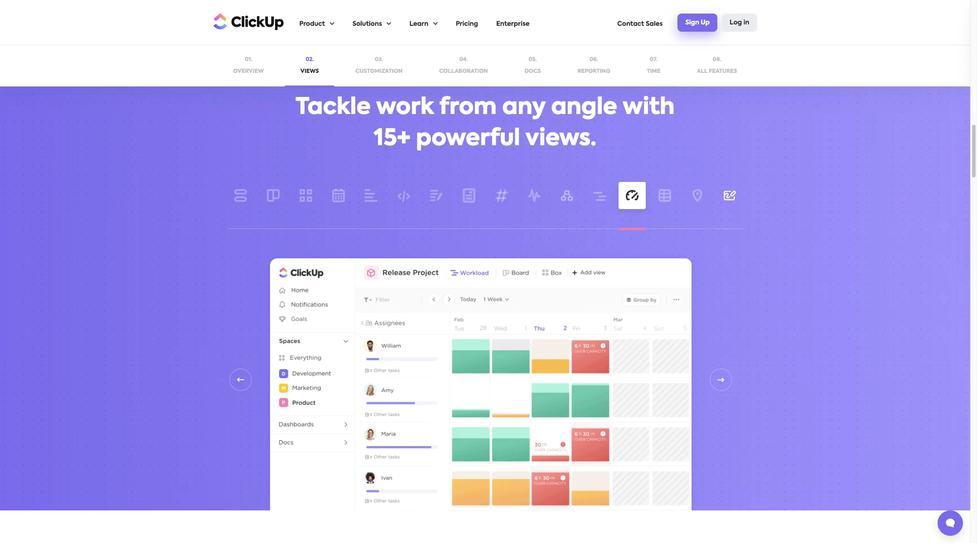 Task type: vqa. For each thing, say whether or not it's contained in the screenshot.


Task type: describe. For each thing, give the bounding box(es) containing it.
sign up button
[[678, 14, 718, 32]]

04.
[[459, 57, 468, 63]]

overview
[[233, 69, 264, 74]]

work
[[376, 97, 434, 119]]

docs
[[525, 69, 541, 74]]

solutions
[[353, 21, 382, 27]]

sign
[[686, 19, 699, 26]]

all features
[[697, 69, 737, 74]]

from
[[439, 97, 497, 119]]

customization
[[356, 69, 403, 74]]

all
[[697, 69, 708, 74]]

pricing link
[[456, 0, 478, 45]]

pricing
[[456, 21, 478, 27]]

log in link
[[722, 14, 757, 32]]

reporting
[[578, 69, 610, 74]]

15+
[[374, 128, 411, 151]]

log in
[[730, 19, 750, 26]]

15+ powerful views.
[[374, 128, 597, 151]]

03.
[[375, 57, 383, 63]]

views.
[[526, 128, 597, 151]]

up
[[701, 19, 710, 26]]

enterprise link
[[496, 0, 530, 45]]



Task type: locate. For each thing, give the bounding box(es) containing it.
contact sales
[[617, 21, 663, 27]]

powerful
[[416, 128, 520, 151]]

06.
[[590, 57, 598, 63]]

05.
[[529, 57, 537, 63]]

views
[[301, 69, 319, 74]]

log
[[730, 19, 742, 26]]

product
[[299, 21, 325, 27]]

time
[[647, 69, 661, 74]]

contact sales link
[[617, 0, 663, 45]]

contact
[[617, 21, 644, 27]]

tackle work from any angle with
[[296, 97, 675, 119]]

08.
[[713, 57, 722, 63]]

product button
[[299, 0, 334, 45]]

workload image
[[263, 252, 698, 544]]

in
[[744, 19, 750, 26]]

list containing product
[[299, 0, 617, 45]]

any
[[502, 97, 546, 119]]

learn
[[410, 21, 428, 27]]

nested subtasks & checklists image
[[540, 0, 744, 6]]

main navigation element
[[299, 0, 757, 45]]

enterprise
[[496, 21, 530, 27]]

angle
[[551, 97, 617, 119]]

sales
[[646, 21, 663, 27]]

07.
[[650, 57, 658, 63]]

list
[[299, 0, 617, 45]]

learn button
[[410, 0, 438, 45]]

collaboration
[[439, 69, 488, 74]]

tackle
[[296, 97, 371, 119]]

02.
[[306, 57, 314, 63]]

01.
[[245, 57, 252, 63]]

features
[[709, 69, 737, 74]]

with
[[623, 97, 675, 119]]

solutions button
[[353, 0, 391, 45]]

sign up
[[686, 19, 710, 26]]



